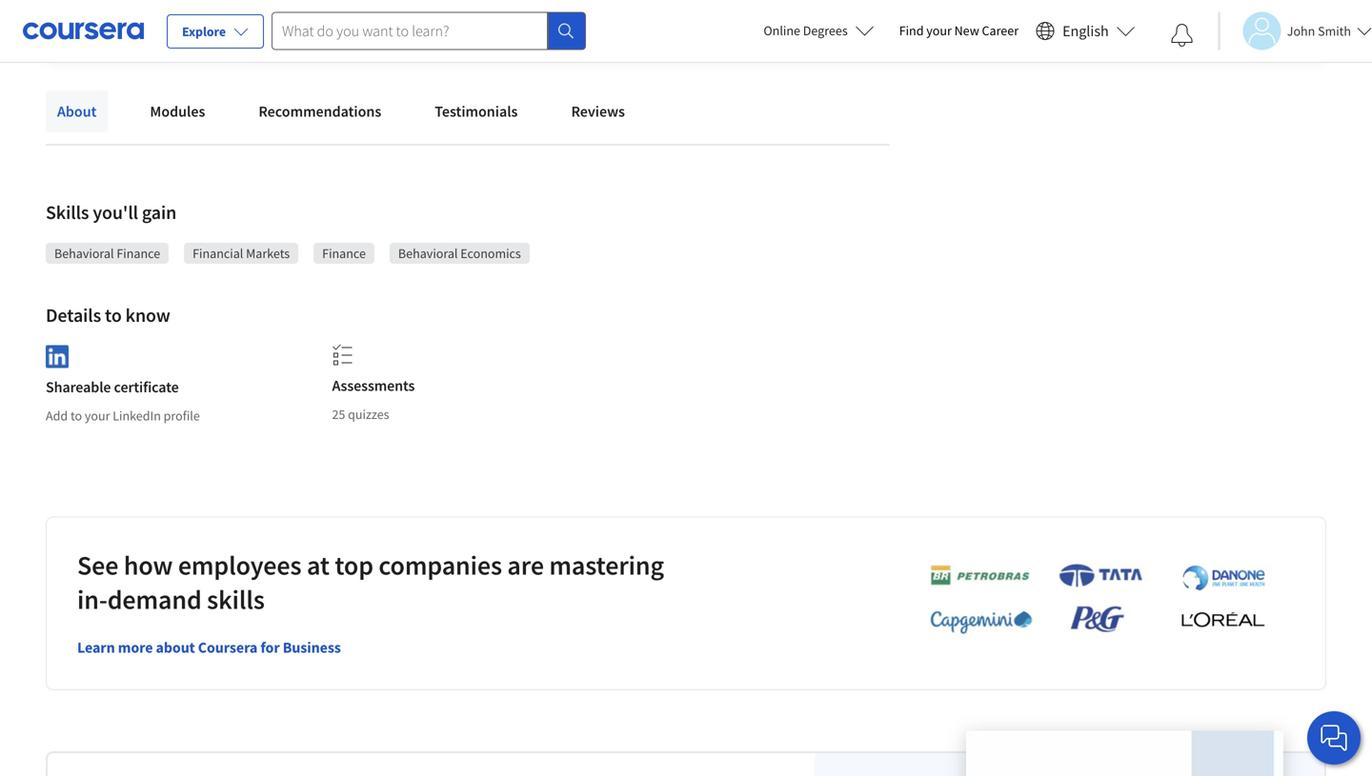 Task type: locate. For each thing, give the bounding box(es) containing it.
to left know
[[105, 303, 122, 327]]

in-
[[77, 583, 107, 617]]

behavioral for behavioral economics
[[398, 245, 458, 262]]

show notifications image
[[1171, 24, 1194, 47]]

financial markets
[[193, 245, 290, 262]]

1 horizontal spatial to
[[105, 303, 122, 327]]

see how employees at top companies are mastering in-demand skills
[[77, 549, 664, 617]]

chat with us image
[[1319, 723, 1349, 754]]

john
[[1287, 22, 1315, 40]]

find
[[899, 22, 924, 39]]

to right 'add'
[[70, 408, 82, 425]]

0 vertical spatial to
[[105, 303, 122, 327]]

1 horizontal spatial behavioral
[[398, 245, 458, 262]]

behavioral left economics
[[398, 245, 458, 262]]

0 horizontal spatial finance
[[117, 245, 160, 262]]

quizzes
[[348, 406, 389, 423]]

find your new career link
[[890, 19, 1028, 43]]

learn more about coursera for business link
[[77, 639, 341, 658]]

linkedin
[[113, 408, 161, 425]]

assessments
[[332, 376, 415, 395]]

john smith button
[[1218, 12, 1372, 50]]

1 behavioral from the left
[[54, 245, 114, 262]]

shareable certificate
[[46, 378, 179, 397]]

details to know
[[46, 303, 170, 327]]

economics
[[461, 245, 521, 262]]

to
[[105, 303, 122, 327], [70, 408, 82, 425]]

None search field
[[272, 12, 586, 50]]

gain
[[142, 201, 177, 224]]

your right find
[[926, 22, 952, 39]]

new
[[954, 22, 979, 39]]

coursera career certificate image
[[966, 732, 1284, 777]]

0 horizontal spatial behavioral
[[54, 245, 114, 262]]

0 vertical spatial your
[[926, 22, 952, 39]]

0 horizontal spatial to
[[70, 408, 82, 425]]

1 vertical spatial to
[[70, 408, 82, 425]]

2 behavioral from the left
[[398, 245, 458, 262]]

finance right markets
[[322, 245, 366, 262]]

for
[[260, 639, 280, 658]]

1 vertical spatial your
[[85, 408, 110, 425]]

are
[[507, 549, 544, 582]]

details
[[46, 303, 101, 327]]

testimonials
[[435, 102, 518, 121]]

behavioral finance
[[54, 245, 160, 262]]

finance down gain
[[117, 245, 160, 262]]

1 finance from the left
[[117, 245, 160, 262]]

behavioral
[[54, 245, 114, 262], [398, 245, 458, 262]]

1 horizontal spatial your
[[926, 22, 952, 39]]

business
[[283, 639, 341, 658]]

find your new career
[[899, 22, 1019, 39]]

about link
[[46, 91, 108, 132]]

financial
[[193, 245, 243, 262]]

online degrees button
[[748, 10, 890, 51]]

your down shareable certificate
[[85, 408, 110, 425]]

recommendations
[[259, 102, 381, 121]]

finance
[[117, 245, 160, 262], [322, 245, 366, 262]]

english
[[1063, 21, 1109, 40]]

1 horizontal spatial finance
[[322, 245, 366, 262]]

behavioral down skills in the left top of the page
[[54, 245, 114, 262]]

skills you'll gain
[[46, 201, 177, 224]]

you'll
[[93, 201, 138, 224]]

companies
[[379, 549, 502, 582]]

learn more about coursera for business
[[77, 639, 341, 658]]

explore
[[182, 23, 226, 40]]

your
[[926, 22, 952, 39], [85, 408, 110, 425]]



Task type: vqa. For each thing, say whether or not it's contained in the screenshot.
Syllabus to the bottom
no



Task type: describe. For each thing, give the bounding box(es) containing it.
coursera
[[198, 639, 258, 658]]

online degrees
[[764, 22, 848, 39]]

certificate
[[114, 378, 179, 397]]

testimonials link
[[423, 91, 529, 132]]

profile
[[164, 408, 200, 425]]

to for know
[[105, 303, 122, 327]]

smith
[[1318, 22, 1351, 40]]

more
[[118, 639, 153, 658]]

coursera enterprise logos image
[[901, 563, 1283, 645]]

add to your linkedin profile
[[46, 408, 200, 425]]

behavioral for behavioral finance
[[54, 245, 114, 262]]

reviews
[[571, 102, 625, 121]]

top
[[335, 549, 373, 582]]

john smith
[[1287, 22, 1351, 40]]

modules
[[150, 102, 205, 121]]

mastering
[[549, 549, 664, 582]]

What do you want to learn? text field
[[272, 12, 548, 50]]

coursera image
[[23, 15, 144, 46]]

2 finance from the left
[[322, 245, 366, 262]]

degrees
[[803, 22, 848, 39]]

0 horizontal spatial your
[[85, 408, 110, 425]]

see
[[77, 549, 118, 582]]

online
[[764, 22, 800, 39]]

about
[[156, 639, 195, 658]]

skills
[[46, 201, 89, 224]]

explore button
[[167, 14, 264, 49]]

recommendations link
[[247, 91, 393, 132]]

how
[[124, 549, 173, 582]]

markets
[[246, 245, 290, 262]]

at
[[307, 549, 330, 582]]

about
[[57, 102, 97, 121]]

know
[[125, 303, 170, 327]]

to for your
[[70, 408, 82, 425]]

demand
[[107, 583, 202, 617]]

behavioral economics
[[398, 245, 521, 262]]

reviews link
[[560, 91, 636, 132]]

employees
[[178, 549, 302, 582]]

skills
[[207, 583, 265, 617]]

modules link
[[139, 91, 217, 132]]

25 quizzes
[[332, 406, 389, 423]]

add
[[46, 408, 68, 425]]

learn
[[77, 639, 115, 658]]

career
[[982, 22, 1019, 39]]

shareable
[[46, 378, 111, 397]]

25
[[332, 406, 345, 423]]

english button
[[1028, 0, 1143, 62]]



